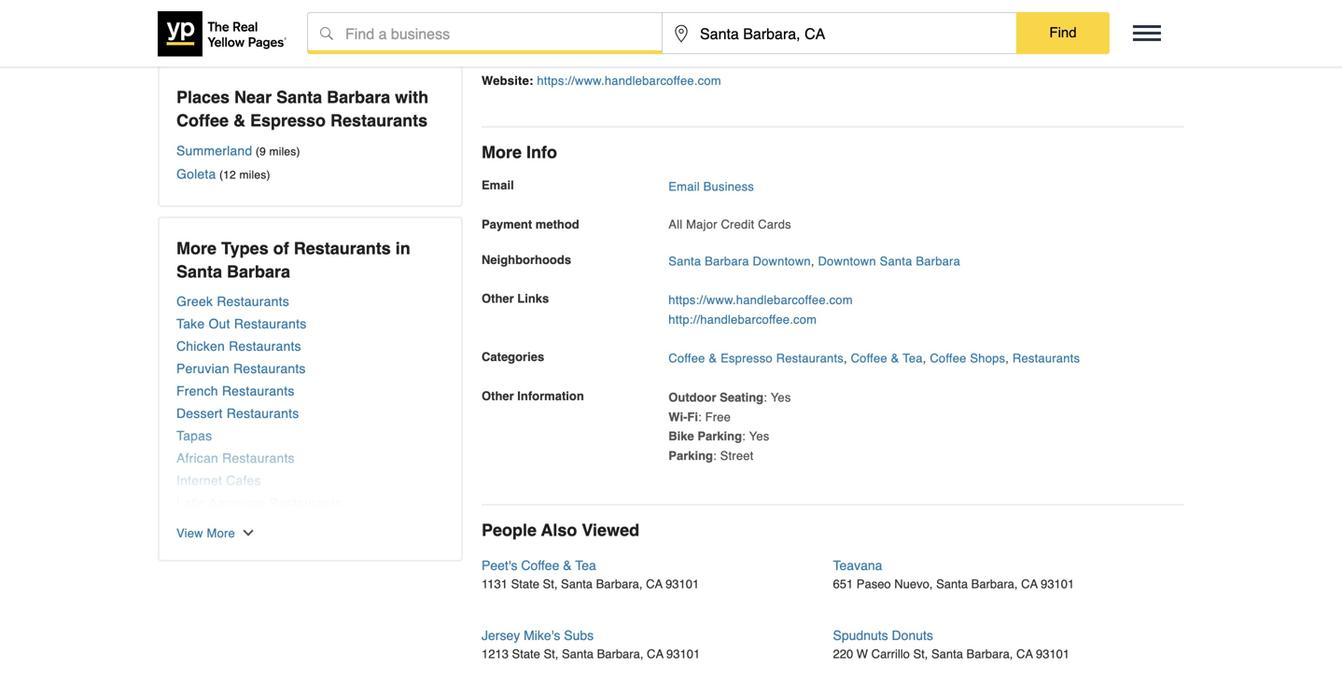 Task type: locate. For each thing, give the bounding box(es) containing it.
parking down the : free
[[698, 430, 742, 444]]

2 other from the top
[[482, 389, 514, 403]]

0 horizontal spatial espresso
[[250, 111, 326, 130]]

method
[[536, 217, 580, 231]]

view more up with
[[386, 12, 444, 26]]

, left coffee & tea link
[[844, 352, 848, 366]]

& up outdoor
[[709, 352, 717, 366]]

greek restaurants link
[[176, 294, 444, 309]]

& down people also viewed
[[563, 559, 572, 573]]

parking
[[698, 430, 742, 444], [669, 449, 713, 463]]

0 vertical spatial other
[[482, 292, 514, 306]]

barbara, for donuts
[[967, 648, 1013, 662]]

tea down viewed
[[575, 559, 596, 573]]

summerland link
[[176, 143, 252, 158]]

teavana 651 paseo nuevo, santa barbara, ca 93101
[[833, 559, 1075, 592]]

1 horizontal spatial espresso
[[721, 352, 773, 366]]

https://www.handlebarcoffee.com link down perdido
[[537, 74, 722, 88]]

1 vertical spatial other
[[482, 389, 514, 403]]

93101 inside 'jersey mike's subs 1213 state st, santa barbara, ca 93101'
[[667, 648, 700, 662]]

(9
[[256, 145, 266, 158]]

outdoor
[[669, 391, 717, 405]]

https://www.handlebarcoffee.com http://handlebarcoffee.com
[[669, 293, 853, 327]]

&
[[233, 111, 246, 130], [709, 352, 717, 366], [891, 352, 900, 366], [563, 559, 572, 573]]

greek restaurants take out restaurants chicken restaurants peruvian restaurants french restaurants dessert restaurants tapas african restaurants internet cafes latin american restaurants vegetarian restaurants food trucks
[[176, 294, 342, 556]]

93101 inside spudnuts donuts 220 w carrillo st, santa barbara, ca 93101
[[1036, 648, 1070, 662]]

st, right perdido
[[663, 47, 678, 61]]

more left info
[[482, 143, 522, 162]]

restaurants up out
[[217, 294, 289, 309]]

spudnuts
[[833, 629, 889, 643]]

ca for donuts
[[1017, 648, 1033, 662]]

ca
[[769, 47, 786, 61], [646, 578, 663, 592], [1022, 578, 1038, 592], [647, 648, 664, 662], [1017, 648, 1033, 662]]

donuts
[[892, 629, 934, 643]]

african
[[176, 451, 218, 466]]

barbara,
[[718, 47, 766, 61], [596, 578, 643, 592], [972, 578, 1018, 592], [597, 648, 644, 662], [967, 648, 1013, 662]]

other down categories
[[482, 389, 514, 403]]

summerland (9 miles) goleta (12 miles)
[[176, 143, 300, 182]]

other information
[[482, 389, 584, 403]]

other for other links
[[482, 292, 514, 306]]

email business
[[669, 180, 754, 194]]

0 vertical spatial parking
[[698, 430, 742, 444]]

view down latin
[[176, 527, 203, 541]]

peruvian
[[176, 361, 230, 376]]

perdido
[[616, 47, 659, 61]]

220
[[833, 648, 854, 662]]

dessert
[[176, 406, 223, 421]]

more
[[416, 12, 444, 26], [482, 143, 522, 162], [176, 239, 217, 258], [207, 527, 235, 541]]

view up with
[[386, 12, 412, 26]]

barbara, inside spudnuts donuts 220 w carrillo st, santa barbara, ca 93101
[[967, 648, 1013, 662]]

st, inside 'jersey mike's subs 1213 state st, santa barbara, ca 93101'
[[544, 648, 559, 662]]

ca inside spudnuts donuts 220 w carrillo st, santa barbara, ca 93101
[[1017, 648, 1033, 662]]

parking down bike
[[669, 449, 713, 463]]

1 vertical spatial tea
[[575, 559, 596, 573]]

more left types
[[176, 239, 217, 258]]

0 vertical spatial state
[[511, 578, 540, 592]]

ca for mike's
[[647, 648, 664, 662]]

1 vertical spatial state
[[512, 648, 541, 662]]

view more down latin
[[176, 527, 235, 541]]

major
[[686, 217, 718, 231]]

: yes down coffee & espresso restaurants link at the bottom
[[764, 391, 791, 405]]

categories
[[482, 350, 545, 364]]

1 horizontal spatial email
[[669, 180, 700, 194]]

restaurants down the https://www.handlebarcoffee.com http://handlebarcoffee.com
[[777, 352, 844, 366]]

other
[[482, 292, 514, 306], [482, 389, 514, 403]]

0 vertical spatial espresso
[[250, 111, 326, 130]]

all
[[669, 217, 683, 231]]

1131
[[482, 578, 508, 592]]

espresso up "(9"
[[250, 111, 326, 130]]

& left coffee shops link on the right
[[891, 352, 900, 366]]

chicken restaurants link
[[176, 339, 444, 354]]

business
[[704, 180, 754, 194]]

0 horizontal spatial downtown
[[753, 254, 811, 268]]

1 vertical spatial view
[[176, 527, 203, 541]]

people also viewed
[[482, 521, 640, 540]]

93101
[[790, 47, 824, 61], [666, 578, 700, 592], [1041, 578, 1075, 592], [667, 648, 700, 662], [1036, 648, 1070, 662]]

email
[[482, 178, 514, 192], [669, 180, 700, 194]]

Where? text field
[[663, 13, 1017, 54]]

barbara inside places near santa barbara with coffee & espresso restaurants
[[327, 88, 390, 107]]

93101 for donuts
[[1036, 648, 1070, 662]]

& down near on the left top of page
[[233, 111, 246, 130]]

state inside peet's coffee & tea 1131 state st, santa barbara, ca 93101
[[511, 578, 540, 592]]

651
[[833, 578, 854, 592]]

people
[[482, 521, 537, 540]]

santa inside spudnuts donuts 220 w carrillo st, santa barbara, ca 93101
[[932, 648, 964, 662]]

1 vertical spatial espresso
[[721, 352, 773, 366]]

santa inside teavana 651 paseo nuevo, santa barbara, ca 93101
[[937, 578, 968, 592]]

: yes
[[764, 391, 791, 405], [742, 430, 770, 444]]

w
[[857, 648, 868, 662]]

state down mike's
[[512, 648, 541, 662]]

st, down mike's
[[544, 648, 559, 662]]

chicken
[[176, 339, 225, 354]]

restaurants inside places near santa barbara with coffee & espresso restaurants
[[331, 111, 428, 130]]

african restaurants link
[[176, 451, 444, 466]]

st, inside peet's coffee & tea 1131 state st, santa barbara, ca 93101
[[543, 578, 558, 592]]

shops
[[970, 352, 1006, 366]]

1 horizontal spatial tea
[[903, 352, 923, 366]]

128
[[539, 47, 560, 61]]

restaurants down take out restaurants link
[[229, 339, 301, 354]]

email for email
[[482, 178, 514, 192]]

Find a business text field
[[308, 13, 662, 54]]

other left links
[[482, 292, 514, 306]]

0 horizontal spatial view
[[176, 527, 203, 541]]

tea
[[903, 352, 923, 366], [575, 559, 596, 573]]

https://www.handlebarcoffee.com link
[[537, 74, 722, 88], [669, 293, 853, 307]]

93101 inside teavana 651 paseo nuevo, santa barbara, ca 93101
[[1041, 578, 1075, 592]]

miles) right "(9"
[[269, 145, 300, 158]]

credit
[[721, 217, 755, 231]]

espresso down the http://handlebarcoffee.com on the top of the page
[[721, 352, 773, 366]]

downtown
[[753, 254, 811, 268], [818, 254, 877, 268]]

restaurants up vegetarian restaurants link
[[269, 496, 342, 511]]

seating
[[720, 391, 764, 405]]

barbara, for mike's
[[597, 648, 644, 662]]

peet's
[[482, 559, 518, 573]]

0 horizontal spatial tea
[[575, 559, 596, 573]]

email down more info
[[482, 178, 514, 192]]

1 vertical spatial parking
[[669, 449, 713, 463]]

restaurants down latin american restaurants link
[[245, 518, 317, 533]]

nuevo,
[[895, 578, 933, 592]]

tapas link
[[176, 429, 444, 443]]

barbara, for 128
[[718, 47, 766, 61]]

restaurants inside more types of restaurants in santa barbara
[[294, 239, 391, 258]]

santa
[[682, 47, 714, 61], [276, 88, 322, 107], [669, 254, 701, 268], [880, 254, 913, 268], [176, 262, 222, 282], [561, 578, 593, 592], [937, 578, 968, 592], [562, 648, 594, 662], [932, 648, 964, 662]]

1 vertical spatial miles)
[[239, 169, 270, 182]]

0 horizontal spatial email
[[482, 178, 514, 192]]

downtown santa barbara link
[[818, 254, 961, 268]]

find
[[1050, 24, 1077, 41]]

barbara
[[327, 88, 390, 107], [705, 254, 749, 268], [916, 254, 961, 268], [227, 262, 290, 282]]

espresso
[[250, 111, 326, 130], [721, 352, 773, 366]]

french
[[176, 384, 218, 399]]

: street
[[713, 449, 754, 463]]

info
[[527, 143, 557, 162]]

restaurants down with
[[331, 111, 428, 130]]

0 vertical spatial view more
[[386, 12, 444, 26]]

more up with
[[416, 12, 444, 26]]

barbara, inside 'jersey mike's subs 1213 state st, santa barbara, ca 93101'
[[597, 648, 644, 662]]

coffee
[[176, 111, 229, 130], [669, 352, 705, 366], [851, 352, 888, 366], [930, 352, 967, 366], [521, 559, 560, 573]]

miles) down "(9"
[[239, 169, 270, 182]]

other for other information
[[482, 389, 514, 403]]

,
[[811, 254, 815, 268], [844, 352, 848, 366], [923, 352, 927, 366], [1006, 352, 1009, 366]]

restaurants left in
[[294, 239, 391, 258]]

1 vertical spatial https://www.handlebarcoffee.com
[[669, 293, 853, 307]]

st, inside spudnuts donuts 220 w carrillo st, santa barbara, ca 93101
[[914, 648, 928, 662]]

take out restaurants link
[[176, 317, 444, 331]]

restaurants
[[331, 111, 428, 130], [294, 239, 391, 258], [217, 294, 289, 309], [234, 317, 307, 331], [229, 339, 301, 354], [777, 352, 844, 366], [1013, 352, 1080, 366], [233, 361, 306, 376], [222, 384, 295, 399], [227, 406, 299, 421], [222, 451, 295, 466], [269, 496, 342, 511], [245, 518, 317, 533]]

santa inside more types of restaurants in santa barbara
[[176, 262, 222, 282]]

restaurants down greek restaurants link
[[234, 317, 307, 331]]

https://www.handlebarcoffee.com up http://handlebarcoffee.com 'link'
[[669, 293, 853, 307]]

ca inside 'jersey mike's subs 1213 state st, santa barbara, ca 93101'
[[647, 648, 664, 662]]

greek
[[176, 294, 213, 309]]

restaurants up cafes
[[222, 451, 295, 466]]

state right the 1131
[[511, 578, 540, 592]]

restaurants down french restaurants link
[[227, 406, 299, 421]]

all major credit cards
[[669, 217, 792, 231]]

1 downtown from the left
[[753, 254, 811, 268]]

restaurants link
[[1013, 352, 1080, 366]]

1 horizontal spatial view
[[386, 12, 412, 26]]

1 horizontal spatial downtown
[[818, 254, 877, 268]]

the real yellow pages logo image
[[158, 11, 289, 57]]

view
[[386, 12, 412, 26], [176, 527, 203, 541]]

bike
[[669, 430, 694, 444]]

0 horizontal spatial view more
[[176, 527, 235, 541]]

american
[[209, 496, 266, 511]]

tea left coffee shops link on the right
[[903, 352, 923, 366]]

https://www.handlebarcoffee.com down perdido
[[537, 74, 722, 88]]

st, up mike's
[[543, 578, 558, 592]]

email up all
[[669, 180, 700, 194]]

1 other from the top
[[482, 292, 514, 306]]

wi-
[[669, 410, 688, 424]]

coffee inside places near santa barbara with coffee & espresso restaurants
[[176, 111, 229, 130]]

https://www.handlebarcoffee.com link up http://handlebarcoffee.com 'link'
[[669, 293, 853, 307]]

: yes up : street
[[742, 430, 770, 444]]

2 downtown from the left
[[818, 254, 877, 268]]

email business link
[[669, 180, 754, 194]]

goleta link
[[176, 167, 216, 182]]

ca for 128
[[769, 47, 786, 61]]

find button
[[1017, 12, 1110, 53]]

st, down donuts
[[914, 648, 928, 662]]

, left coffee shops link on the right
[[923, 352, 927, 366]]

santa inside peet's coffee & tea 1131 state st, santa barbara, ca 93101
[[561, 578, 593, 592]]

(12
[[219, 169, 236, 182]]



Task type: describe. For each thing, give the bounding box(es) containing it.
take
[[176, 317, 205, 331]]

coffee & espresso restaurants , coffee & tea , coffee shops , restaurants
[[669, 352, 1080, 366]]

carrillo
[[872, 648, 910, 662]]

0 vertical spatial miles)
[[269, 145, 300, 158]]

payment method
[[482, 217, 580, 231]]

, left the restaurants link
[[1006, 352, 1009, 366]]

cards
[[758, 217, 792, 231]]

summerland
[[176, 143, 252, 158]]

restaurants down chicken restaurants link
[[233, 361, 306, 376]]

0 vertical spatial view
[[386, 12, 412, 26]]

ca inside teavana 651 paseo nuevo, santa barbara, ca 93101
[[1022, 578, 1038, 592]]

barbara, inside teavana 651 paseo nuevo, santa barbara, ca 93101
[[972, 578, 1018, 592]]

cafes
[[226, 473, 261, 488]]

more types of restaurants in santa barbara
[[176, 239, 411, 282]]

santa inside 'jersey mike's subs 1213 state st, santa barbara, ca 93101'
[[562, 648, 594, 662]]

payment
[[482, 217, 532, 231]]

espresso inside places near santa barbara with coffee & espresso restaurants
[[250, 111, 326, 130]]

: free
[[698, 410, 731, 424]]

tea inside peet's coffee & tea 1131 state st, santa barbara, ca 93101
[[575, 559, 596, 573]]

santa inside places near santa barbara with coffee & espresso restaurants
[[276, 88, 322, 107]]

internet
[[176, 473, 222, 488]]

1 horizontal spatial view more
[[386, 12, 444, 26]]

goleta
[[176, 167, 216, 182]]

93101 for mike's
[[667, 648, 700, 662]]

of
[[273, 239, 289, 258]]

st, for subs
[[544, 648, 559, 662]]

0 vertical spatial tea
[[903, 352, 923, 366]]

paseo
[[857, 578, 891, 592]]

types
[[221, 239, 269, 258]]

barbara, inside peet's coffee & tea 1131 state st, santa barbara, ca 93101
[[596, 578, 643, 592]]

mike's
[[524, 629, 561, 643]]

st, for e
[[663, 47, 678, 61]]

internet cafes link
[[176, 473, 444, 488]]

in
[[396, 239, 411, 258]]

93101 for 128
[[790, 47, 824, 61]]

website:
[[482, 74, 534, 88]]

santa barbara downtown , downtown santa barbara
[[669, 254, 961, 268]]

coffee & espresso restaurants link
[[669, 352, 844, 366]]

dessert restaurants link
[[176, 406, 444, 421]]

, up the https://www.handlebarcoffee.com http://handlebarcoffee.com
[[811, 254, 815, 268]]

vegetarian restaurants link
[[176, 518, 444, 533]]

state inside 'jersey mike's subs 1213 state st, santa barbara, ca 93101'
[[512, 648, 541, 662]]

coffee inside peet's coffee & tea 1131 state st, santa barbara, ca 93101
[[521, 559, 560, 573]]

fi
[[688, 410, 698, 424]]

teavana
[[833, 559, 883, 573]]

http://handlebarcoffee.com
[[669, 313, 817, 327]]

places near santa barbara with coffee & espresso restaurants
[[176, 88, 429, 130]]

barbara inside more types of restaurants in santa barbara
[[227, 262, 290, 282]]

spudnuts donuts 220 w carrillo st, santa barbara, ca 93101
[[833, 629, 1070, 662]]

93101 inside peet's coffee & tea 1131 state st, santa barbara, ca 93101
[[666, 578, 700, 592]]

jersey
[[482, 629, 520, 643]]

peet's coffee & tea 1131 state st, santa barbara, ca 93101
[[482, 559, 700, 592]]

near
[[234, 88, 272, 107]]

places
[[176, 88, 230, 107]]

1 vertical spatial : yes
[[742, 430, 770, 444]]

latin
[[176, 496, 206, 511]]

subs
[[564, 629, 594, 643]]

0 vertical spatial https://www.handlebarcoffee.com
[[537, 74, 722, 88]]

restaurants right shops
[[1013, 352, 1080, 366]]

st, for 220
[[914, 648, 928, 662]]

restaurants up dessert restaurants link
[[222, 384, 295, 399]]

french restaurants link
[[176, 384, 444, 399]]

1213
[[482, 648, 509, 662]]

email for email business
[[669, 180, 700, 194]]

tapas
[[176, 429, 212, 443]]

& inside peet's coffee & tea 1131 state st, santa barbara, ca 93101
[[563, 559, 572, 573]]

other links
[[482, 292, 549, 306]]

trucks
[[211, 541, 250, 556]]

0 vertical spatial : yes
[[764, 391, 791, 405]]

address:
[[482, 47, 536, 61]]

1 vertical spatial https://www.handlebarcoffee.com link
[[669, 293, 853, 307]]

website: https://www.handlebarcoffee.com
[[482, 74, 722, 88]]

with
[[395, 88, 429, 107]]

peruvian restaurants link
[[176, 361, 444, 376]]

food trucks link
[[176, 541, 444, 556]]

neighborhoods
[[482, 253, 571, 267]]

jersey mike's subs 1213 state st, santa barbara, ca 93101
[[482, 629, 700, 662]]

links
[[518, 292, 549, 306]]

http://handlebarcoffee.com link
[[669, 313, 817, 327]]

out
[[209, 317, 230, 331]]

vegetarian
[[176, 518, 241, 533]]

view more link
[[176, 11, 444, 26]]

e
[[564, 47, 572, 61]]

more inside more types of restaurants in santa barbara
[[176, 239, 217, 258]]

food
[[176, 541, 207, 556]]

canon
[[576, 47, 612, 61]]

more down american
[[207, 527, 235, 541]]

& inside places near santa barbara with coffee & espresso restaurants
[[233, 111, 246, 130]]

outdoor seating : yes wi-fi : free bike parking : yes parking : street
[[669, 391, 791, 463]]

address: 128 e canon perdido st, santa barbara, ca 93101
[[482, 47, 824, 61]]

coffee & tea link
[[851, 352, 923, 366]]

latin american restaurants link
[[176, 496, 444, 511]]

santa barbara downtown link
[[669, 254, 811, 268]]

viewed
[[582, 521, 640, 540]]

information
[[518, 389, 584, 403]]

0 vertical spatial https://www.handlebarcoffee.com link
[[537, 74, 722, 88]]

1 vertical spatial view more
[[176, 527, 235, 541]]

also
[[541, 521, 577, 540]]

coffee shops link
[[930, 352, 1006, 366]]

ca inside peet's coffee & tea 1131 state st, santa barbara, ca 93101
[[646, 578, 663, 592]]

more info
[[482, 143, 557, 162]]



Task type: vqa. For each thing, say whether or not it's contained in the screenshot.
Subs at the left
yes



